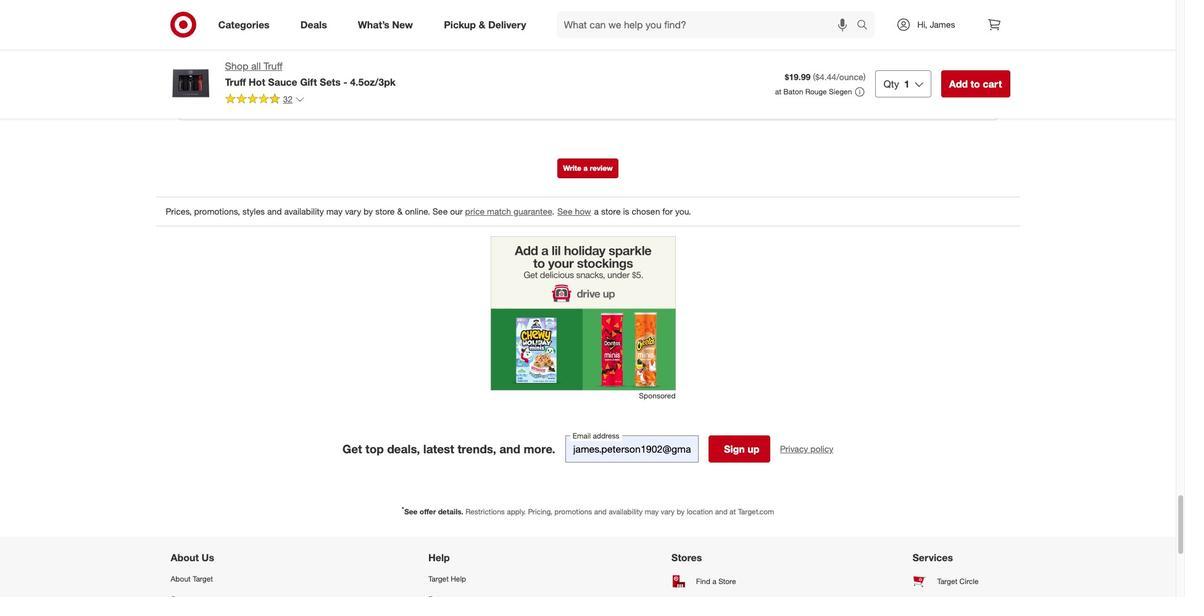 Task type: describe. For each thing, give the bounding box(es) containing it.
out of 5
[[926, 43, 956, 54]]

great host gift!
[[189, 8, 272, 22]]

categories link
[[208, 11, 285, 38]]

love all things truff
[[189, 65, 263, 75]]

gift!
[[251, 8, 272, 22]]

leannu - 2 years ago , verified purchaser
[[189, 44, 320, 54]]

3 out from the left
[[926, 43, 939, 54]]

0 vertical spatial help
[[429, 552, 450, 565]]

promotions
[[555, 508, 592, 517]]

/ounce
[[837, 72, 864, 82]]

vary inside * see offer details. restrictions apply. pricing, promotions and availability may vary by location and at target.com
[[661, 508, 675, 517]]

availability inside great host gift! "region"
[[284, 206, 324, 217]]

services
[[913, 552, 954, 565]]

love
[[189, 65, 207, 75]]

not
[[808, 93, 820, 102]]

trends,
[[458, 442, 496, 457]]

our
[[450, 206, 463, 217]]

baton
[[784, 87, 804, 96]]

1 horizontal spatial see
[[433, 206, 448, 217]]

privacy policy link
[[780, 444, 834, 456]]

report
[[923, 92, 954, 104]]

and inside great host gift! "region"
[[267, 206, 282, 217]]

$19.99 ( $4.44 /ounce )
[[785, 72, 866, 82]]

find a store link
[[672, 570, 748, 594]]

guests
[[716, 70, 738, 80]]

value
[[833, 31, 855, 41]]

and right location
[[715, 508, 728, 517]]

qty 1
[[884, 78, 910, 90]]

and right 'promotions'
[[595, 508, 607, 517]]

pickup & delivery link
[[434, 11, 542, 38]]

restrictions
[[466, 508, 505, 517]]

may inside great host gift! "region"
[[326, 206, 343, 217]]

sauce
[[268, 76, 297, 88]]

find
[[697, 577, 711, 587]]

5 for taste out of 5
[[766, 43, 770, 54]]

1 horizontal spatial review
[[775, 70, 797, 80]]

all for love
[[209, 65, 218, 75]]

0 vertical spatial 2
[[218, 44, 222, 54]]

*
[[402, 506, 404, 513]]

and left "more."
[[500, 442, 521, 457]]

search
[[852, 20, 881, 32]]

offer
[[420, 508, 436, 517]]

chosen
[[632, 206, 660, 217]]

great
[[189, 8, 220, 22]]

prices,
[[166, 206, 192, 217]]

deals,
[[387, 442, 420, 457]]

target help link
[[429, 570, 507, 590]]

james
[[930, 19, 956, 30]]

truff for things
[[246, 65, 263, 75]]

(
[[813, 72, 816, 82]]

store
[[719, 577, 736, 587]]

shop
[[225, 60, 249, 72]]

sponsored
[[639, 392, 676, 401]]

years
[[224, 44, 242, 54]]

great host gift! region
[[156, 0, 1021, 414]]

sets
[[320, 76, 341, 88]]

price
[[465, 206, 485, 217]]

pickup
[[444, 18, 476, 31]]

2 store from the left
[[601, 206, 621, 217]]

about us
[[171, 552, 214, 565]]

write
[[563, 164, 582, 173]]

host
[[223, 8, 247, 22]]

$4.44
[[816, 72, 837, 82]]

sign
[[724, 444, 745, 456]]

styles
[[243, 206, 265, 217]]

apply.
[[507, 508, 526, 517]]

delivery
[[488, 18, 526, 31]]

get top deals, latest trends, and more.
[[343, 442, 556, 457]]

all for shop
[[251, 60, 261, 72]]

hi, james
[[918, 19, 956, 30]]

$19.99
[[785, 72, 811, 82]]

add to cart button
[[942, 70, 1011, 98]]

4.5oz/3pk
[[350, 76, 396, 88]]

prices, promotions, styles and availability may vary by store & online. see our price match guarantee . see how a store is chosen for you.
[[166, 206, 691, 217]]

target for target circle
[[938, 577, 958, 587]]

out for taste out of 5
[[741, 43, 753, 54]]

,
[[256, 44, 258, 54]]

target.com
[[738, 508, 774, 517]]

0 vertical spatial &
[[479, 18, 486, 31]]

What can we help you find? suggestions appear below search field
[[557, 11, 860, 38]]

what's new
[[358, 18, 413, 31]]

3 of from the left
[[941, 43, 948, 54]]

at baton rouge siegen
[[776, 87, 852, 96]]

32
[[283, 94, 293, 104]]

not helpful
[[808, 93, 844, 102]]

1
[[905, 78, 910, 90]]

to
[[971, 78, 981, 90]]

not helpful button
[[789, 88, 863, 107]]

circle
[[960, 577, 979, 587]]

availability inside * see offer details. restrictions apply. pricing, promotions and availability may vary by location and at target.com
[[609, 508, 643, 517]]

vary inside great host gift! "region"
[[345, 206, 361, 217]]



Task type: vqa. For each thing, say whether or not it's contained in the screenshot.
Save
no



Task type: locate. For each thing, give the bounding box(es) containing it.
report review button
[[923, 91, 985, 106]]

1 out from the left
[[741, 43, 753, 54]]

* see offer details. restrictions apply. pricing, promotions and availability may vary by location and at target.com
[[402, 506, 774, 517]]

1 horizontal spatial help
[[451, 575, 466, 584]]

2 left 'guests'
[[710, 70, 714, 80]]

)
[[864, 72, 866, 82]]

0 vertical spatial vary
[[345, 206, 361, 217]]

0 horizontal spatial help
[[429, 552, 450, 565]]

value out of 5
[[833, 31, 863, 54]]

deals
[[301, 18, 327, 31]]

target circle
[[938, 577, 979, 587]]

2 horizontal spatial of
[[941, 43, 948, 54]]

out inside taste out of 5
[[741, 43, 753, 54]]

2 vertical spatial a
[[713, 577, 717, 587]]

a right find
[[713, 577, 717, 587]]

see how button
[[557, 205, 592, 219]]

2 horizontal spatial 5
[[951, 43, 956, 54]]

1 horizontal spatial 5
[[858, 43, 863, 54]]

1 vertical spatial 2
[[710, 70, 714, 80]]

and right styles
[[267, 206, 282, 217]]

2 5 from the left
[[858, 43, 863, 54]]

vary
[[345, 206, 361, 217], [661, 508, 675, 517]]

image of truff hot sauce gift sets - 4.5oz/3pk image
[[166, 59, 215, 109]]

review inside button
[[590, 164, 613, 173]]

of down the james
[[941, 43, 948, 54]]

1 vertical spatial -
[[344, 76, 348, 88]]

5 up this
[[766, 43, 770, 54]]

a inside button
[[584, 164, 588, 173]]

top
[[366, 442, 384, 457]]

truff down verified
[[264, 60, 283, 72]]

& inside great host gift! "region"
[[397, 206, 403, 217]]

of inside taste out of 5
[[756, 43, 763, 54]]

1 vertical spatial &
[[397, 206, 403, 217]]

verified
[[260, 44, 285, 54]]

things
[[220, 65, 244, 75]]

hi,
[[918, 19, 928, 30]]

2 horizontal spatial target
[[938, 577, 958, 587]]

0 horizontal spatial see
[[404, 508, 418, 517]]

about down about us
[[171, 575, 191, 584]]

1 horizontal spatial by
[[677, 508, 685, 517]]

0 vertical spatial a
[[584, 164, 588, 173]]

see inside * see offer details. restrictions apply. pricing, promotions and availability may vary by location and at target.com
[[404, 508, 418, 517]]

1 about from the top
[[171, 552, 199, 565]]

1 store from the left
[[375, 206, 395, 217]]

ago
[[244, 44, 256, 54]]

did
[[824, 70, 836, 80]]

review down to
[[957, 92, 985, 104]]

& right pickup
[[479, 18, 486, 31]]

about up about target
[[171, 552, 199, 565]]

us
[[202, 552, 214, 565]]

1 of from the left
[[756, 43, 763, 54]]

a right write
[[584, 164, 588, 173]]

5 down the james
[[951, 43, 956, 54]]

5 inside taste out of 5
[[766, 43, 770, 54]]

store left online. at the top left of page
[[375, 206, 395, 217]]

is
[[623, 206, 630, 217]]

availability
[[284, 206, 324, 217], [609, 508, 643, 517]]

recommend
[[301, 28, 348, 39]]

may inside * see offer details. restrictions apply. pricing, promotions and availability may vary by location and at target.com
[[645, 508, 659, 517]]

0 horizontal spatial by
[[364, 206, 373, 217]]

1 horizontal spatial -
[[344, 76, 348, 88]]

0 horizontal spatial review
[[590, 164, 613, 173]]

target for target help
[[429, 575, 449, 584]]

5 for value out of 5
[[858, 43, 863, 54]]

qty
[[884, 78, 900, 90]]

0 horizontal spatial -
[[213, 44, 216, 54]]

3 5 from the left
[[951, 43, 956, 54]]

may
[[326, 206, 343, 217], [645, 508, 659, 517]]

sign up
[[724, 444, 760, 456]]

1 horizontal spatial vary
[[661, 508, 675, 517]]

at
[[776, 87, 782, 96], [730, 508, 736, 517]]

0 horizontal spatial store
[[375, 206, 395, 217]]

1 vertical spatial at
[[730, 508, 736, 517]]

- right leannu
[[213, 44, 216, 54]]

you.
[[676, 206, 691, 217]]

write a review button
[[558, 159, 619, 179]]

- right "sets"
[[344, 76, 348, 88]]

by left location
[[677, 508, 685, 517]]

2 left years
[[218, 44, 222, 54]]

review inside 'button'
[[957, 92, 985, 104]]

price match guarantee link
[[465, 206, 552, 217]]

target
[[193, 575, 213, 584], [429, 575, 449, 584], [938, 577, 958, 587]]

out
[[741, 43, 753, 54], [833, 43, 846, 54], [926, 43, 939, 54]]

about for about target
[[171, 575, 191, 584]]

a for find
[[713, 577, 717, 587]]

find a store
[[697, 577, 736, 587]]

new
[[392, 18, 413, 31]]

1 horizontal spatial all
[[251, 60, 261, 72]]

deals link
[[290, 11, 343, 38]]

would
[[275, 28, 299, 39]]

truff inside great host gift! "region"
[[246, 65, 263, 75]]

truff up hot
[[246, 65, 263, 75]]

2 horizontal spatial a
[[713, 577, 717, 587]]

at left target.com
[[730, 508, 736, 517]]

out down hi, james
[[926, 43, 939, 54]]

out for value out of 5
[[833, 43, 846, 54]]

promotions,
[[194, 206, 240, 217]]

2 vertical spatial review
[[590, 164, 613, 173]]

0 horizontal spatial of
[[756, 43, 763, 54]]

1 vertical spatial may
[[645, 508, 659, 517]]

review right write
[[590, 164, 613, 173]]

what's new link
[[348, 11, 429, 38]]

32 link
[[225, 93, 305, 107]]

get
[[343, 442, 362, 457]]

truff
[[264, 60, 283, 72], [246, 65, 263, 75], [225, 76, 246, 88]]

1 horizontal spatial &
[[479, 18, 486, 31]]

a for write
[[584, 164, 588, 173]]

policy
[[811, 444, 834, 455]]

1 horizontal spatial a
[[594, 206, 599, 217]]

2 horizontal spatial out
[[926, 43, 939, 54]]

0 vertical spatial about
[[171, 552, 199, 565]]

2 horizontal spatial review
[[957, 92, 985, 104]]

1 vertical spatial help
[[451, 575, 466, 584]]

- inside great host gift! "region"
[[213, 44, 216, 54]]

sign up button
[[709, 436, 771, 463]]

1 vertical spatial availability
[[609, 508, 643, 517]]

of down 'taste'
[[756, 43, 763, 54]]

advertisement region
[[491, 237, 676, 391]]

all
[[251, 60, 261, 72], [209, 65, 218, 75]]

1 horizontal spatial 2
[[710, 70, 714, 80]]

helpful
[[822, 93, 844, 102]]

2
[[218, 44, 222, 54], [710, 70, 714, 80]]

out down value
[[833, 43, 846, 54]]

see left offer
[[404, 508, 418, 517]]

how
[[575, 206, 591, 217]]

by left online. at the top left of page
[[364, 206, 373, 217]]

see
[[433, 206, 448, 217], [558, 206, 573, 217], [404, 508, 418, 517]]

a right how
[[594, 206, 599, 217]]

5
[[766, 43, 770, 54], [858, 43, 863, 54], [951, 43, 956, 54]]

guarantee
[[514, 206, 552, 217]]

this
[[761, 70, 773, 80]]

of
[[756, 43, 763, 54], [848, 43, 856, 54], [941, 43, 948, 54]]

0 horizontal spatial out
[[741, 43, 753, 54]]

0 horizontal spatial a
[[584, 164, 588, 173]]

None text field
[[566, 436, 699, 463]]

& left online. at the top left of page
[[397, 206, 403, 217]]

taste out of 5
[[741, 31, 770, 54]]

of down value
[[848, 43, 856, 54]]

privacy
[[780, 444, 808, 455]]

1 5 from the left
[[766, 43, 770, 54]]

0 vertical spatial availability
[[284, 206, 324, 217]]

truff for truff
[[225, 76, 246, 88]]

store left is
[[601, 206, 621, 217]]

1 horizontal spatial at
[[776, 87, 782, 96]]

- inside shop all truff truff hot sauce gift sets - 4.5oz/3pk
[[344, 76, 348, 88]]

1 horizontal spatial availability
[[609, 508, 643, 517]]

availability right styles
[[284, 206, 324, 217]]

match
[[487, 206, 511, 217]]

2 of from the left
[[848, 43, 856, 54]]

0 horizontal spatial at
[[730, 508, 736, 517]]

of for value
[[848, 43, 856, 54]]

shop all truff truff hot sauce gift sets - 4.5oz/3pk
[[225, 60, 396, 88]]

5 inside value out of 5
[[858, 43, 863, 54]]

1 horizontal spatial out
[[833, 43, 846, 54]]

about for about us
[[171, 552, 199, 565]]

1 vertical spatial vary
[[661, 508, 675, 517]]

all inside great host gift! "region"
[[209, 65, 218, 75]]

about target
[[171, 575, 213, 584]]

purchaser
[[287, 44, 320, 54]]

2 horizontal spatial see
[[558, 206, 573, 217]]

privacy policy
[[780, 444, 834, 455]]

1 vertical spatial by
[[677, 508, 685, 517]]

stores
[[672, 552, 702, 565]]

0 vertical spatial by
[[364, 206, 373, 217]]

1 horizontal spatial may
[[645, 508, 659, 517]]

by inside great host gift! "region"
[[364, 206, 373, 217]]

all up hot
[[251, 60, 261, 72]]

0 horizontal spatial availability
[[284, 206, 324, 217]]

5 down search button
[[858, 43, 863, 54]]

0 horizontal spatial all
[[209, 65, 218, 75]]

online.
[[405, 206, 430, 217]]

at left baton
[[776, 87, 782, 96]]

out inside value out of 5
[[833, 43, 846, 54]]

for
[[663, 206, 673, 217]]

out down 'taste'
[[741, 43, 753, 54]]

all right love on the top of the page
[[209, 65, 218, 75]]

0 vertical spatial -
[[213, 44, 216, 54]]

0 horizontal spatial 5
[[766, 43, 770, 54]]

1 horizontal spatial of
[[848, 43, 856, 54]]

taste
[[741, 31, 762, 41]]

review up baton
[[775, 70, 797, 80]]

0 vertical spatial may
[[326, 206, 343, 217]]

1 horizontal spatial target
[[429, 575, 449, 584]]

truff down 'things' on the top of page
[[225, 76, 246, 88]]

see left the our
[[433, 206, 448, 217]]

pickup & delivery
[[444, 18, 526, 31]]

store
[[375, 206, 395, 217], [601, 206, 621, 217]]

0 horizontal spatial &
[[397, 206, 403, 217]]

write a review
[[563, 164, 613, 173]]

up
[[748, 444, 760, 456]]

see right .
[[558, 206, 573, 217]]

what's
[[358, 18, 390, 31]]

0 horizontal spatial 2
[[218, 44, 222, 54]]

0 horizontal spatial target
[[193, 575, 213, 584]]

at inside * see offer details. restrictions apply. pricing, promotions and availability may vary by location and at target.com
[[730, 508, 736, 517]]

you?
[[838, 70, 854, 80]]

1 vertical spatial about
[[171, 575, 191, 584]]

and
[[267, 206, 282, 217], [500, 442, 521, 457], [595, 508, 607, 517], [715, 508, 728, 517]]

of for taste
[[756, 43, 763, 54]]

latest
[[423, 442, 454, 457]]

1 horizontal spatial store
[[601, 206, 621, 217]]

by inside * see offer details. restrictions apply. pricing, promotions and availability may vary by location and at target.com
[[677, 508, 685, 517]]

report review
[[923, 92, 985, 104]]

about target link
[[171, 570, 264, 590]]

2 about from the top
[[171, 575, 191, 584]]

details.
[[438, 508, 464, 517]]

availability right 'promotions'
[[609, 508, 643, 517]]

target circle link
[[913, 570, 1006, 594]]

0 vertical spatial review
[[775, 70, 797, 80]]

0 horizontal spatial may
[[326, 206, 343, 217]]

0 horizontal spatial vary
[[345, 206, 361, 217]]

add
[[950, 78, 968, 90]]

1 vertical spatial review
[[957, 92, 985, 104]]

all inside shop all truff truff hot sauce gift sets - 4.5oz/3pk
[[251, 60, 261, 72]]

categories
[[218, 18, 270, 31]]

of inside value out of 5
[[848, 43, 856, 54]]

1 vertical spatial a
[[594, 206, 599, 217]]

2 out from the left
[[833, 43, 846, 54]]

0 vertical spatial at
[[776, 87, 782, 96]]



